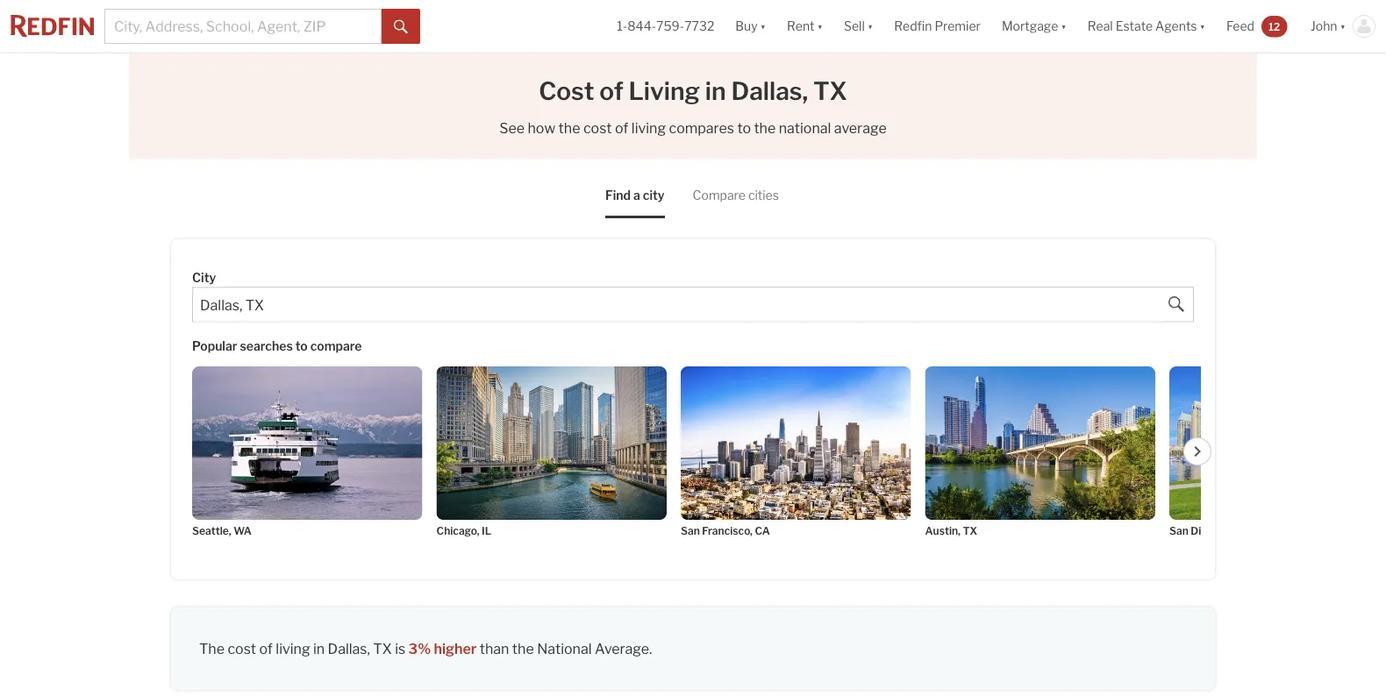 Task type: describe. For each thing, give the bounding box(es) containing it.
sell
[[844, 19, 865, 34]]

san diego, ca button
[[1170, 366, 1387, 538]]

average
[[595, 640, 650, 658]]

the
[[199, 640, 225, 658]]

cost
[[539, 76, 595, 106]]

john ▾
[[1311, 19, 1346, 34]]

mortgage ▾ button
[[1002, 0, 1067, 53]]

compare cities element
[[693, 173, 779, 218]]

compare
[[310, 339, 362, 354]]

1-
[[617, 19, 628, 34]]

real
[[1088, 19, 1113, 34]]

san for san diego, ca
[[1170, 524, 1189, 537]]

austin, tx
[[925, 524, 978, 537]]

find a city element
[[606, 173, 665, 218]]

mortgage ▾ button
[[992, 0, 1078, 53]]

rent ▾ button
[[777, 0, 834, 53]]

austin image
[[925, 366, 1156, 520]]

compare cities
[[693, 188, 779, 203]]

sell ▾
[[844, 19, 873, 34]]

759-
[[657, 19, 685, 34]]

3
[[409, 640, 418, 658]]

see how the cost of living compares to the national average
[[500, 120, 887, 137]]

living
[[629, 76, 700, 106]]

popular searches to compare
[[192, 339, 362, 354]]

the cost of living in dallas, tx is 3 % higher than the national average .
[[199, 640, 652, 658]]

0 vertical spatial of
[[600, 76, 624, 106]]

compare
[[693, 188, 746, 203]]

submit search image
[[394, 20, 408, 34]]

higher
[[434, 640, 477, 658]]

rent ▾
[[787, 19, 823, 34]]

sell ▾ button
[[834, 0, 884, 53]]

san diego, ca
[[1170, 524, 1240, 537]]

il
[[482, 524, 492, 537]]

▾ for rent ▾
[[818, 19, 823, 34]]

find
[[606, 188, 631, 203]]

0 horizontal spatial tx
[[373, 640, 392, 658]]

cities
[[749, 188, 779, 203]]

0 vertical spatial tx
[[814, 76, 848, 106]]

chicago image
[[437, 366, 667, 520]]

diego,
[[1191, 524, 1223, 537]]

12
[[1269, 20, 1281, 33]]

see
[[500, 120, 525, 137]]

▾ for sell ▾
[[868, 19, 873, 34]]

1 horizontal spatial the
[[559, 120, 581, 137]]

rent
[[787, 19, 815, 34]]

city
[[643, 188, 665, 203]]

buy ▾ button
[[736, 0, 766, 53]]

mortgage ▾
[[1002, 19, 1067, 34]]

seattle, wa
[[192, 524, 252, 537]]

francisco,
[[702, 524, 753, 537]]

national
[[779, 120, 831, 137]]

austin,
[[925, 524, 961, 537]]

real estate agents ▾ button
[[1078, 0, 1216, 53]]

1 vertical spatial in
[[313, 640, 325, 658]]

7732
[[685, 19, 715, 34]]

0 horizontal spatial dallas,
[[328, 640, 370, 658]]



Task type: vqa. For each thing, say whether or not it's contained in the screenshot.
Property details tab
no



Task type: locate. For each thing, give the bounding box(es) containing it.
popular
[[192, 339, 237, 354]]

1 horizontal spatial to
[[738, 120, 751, 137]]

buy
[[736, 19, 758, 34]]

city element
[[192, 270, 216, 285]]

1 horizontal spatial in
[[705, 76, 726, 106]]

san
[[681, 524, 700, 537], [1170, 524, 1189, 537]]

▾ inside mortgage ▾ dropdown button
[[1061, 19, 1067, 34]]

living down 'living'
[[632, 120, 666, 137]]

0 horizontal spatial in
[[313, 640, 325, 658]]

0 vertical spatial in
[[705, 76, 726, 106]]

ca for san diego, ca
[[1225, 524, 1240, 537]]

tx inside button
[[963, 524, 978, 537]]

1 horizontal spatial living
[[632, 120, 666, 137]]

2 san from the left
[[1170, 524, 1189, 537]]

cost down cost
[[584, 120, 612, 137]]

john
[[1311, 19, 1338, 34]]

0 vertical spatial living
[[632, 120, 666, 137]]

redfin premier button
[[884, 0, 992, 53]]

cost
[[584, 120, 612, 137], [228, 640, 256, 658]]

6 ▾ from the left
[[1341, 19, 1346, 34]]

how
[[528, 120, 556, 137]]

san left diego,
[[1170, 524, 1189, 537]]

1-844-759-7732 link
[[617, 19, 715, 34]]

austin, tx button
[[925, 366, 1156, 538]]

tx left is
[[373, 640, 392, 658]]

1-844-759-7732
[[617, 19, 715, 34]]

rent ▾ button
[[787, 0, 823, 53]]

to left compare
[[296, 339, 308, 354]]

1 ca from the left
[[755, 524, 770, 537]]

2 horizontal spatial tx
[[963, 524, 978, 537]]

living
[[632, 120, 666, 137], [276, 640, 310, 658]]

average
[[834, 120, 887, 137]]

feed
[[1227, 19, 1255, 34]]

chicago, il
[[437, 524, 492, 537]]

the right than
[[512, 640, 534, 658]]

estate
[[1116, 19, 1153, 34]]

▾ right mortgage
[[1061, 19, 1067, 34]]

0 vertical spatial cost
[[584, 120, 612, 137]]

▾ inside buy ▾ dropdown button
[[761, 19, 766, 34]]

of
[[600, 76, 624, 106], [615, 120, 629, 137], [259, 640, 273, 658]]

▾ for john ▾
[[1341, 19, 1346, 34]]

wa
[[234, 524, 252, 537]]

a
[[634, 188, 641, 203]]

1 vertical spatial to
[[296, 339, 308, 354]]

0 vertical spatial dallas,
[[731, 76, 808, 106]]

of up "find"
[[615, 120, 629, 137]]

buy ▾ button
[[725, 0, 777, 53]]

in left is
[[313, 640, 325, 658]]

redfin premier
[[895, 19, 981, 34]]

▾ right john
[[1341, 19, 1346, 34]]

▾ for mortgage ▾
[[1061, 19, 1067, 34]]

to right the compares
[[738, 120, 751, 137]]

2 horizontal spatial the
[[754, 120, 776, 137]]

1 horizontal spatial ca
[[1225, 524, 1240, 537]]

0 horizontal spatial cost
[[228, 640, 256, 658]]

seattle,
[[192, 524, 231, 537]]

city
[[192, 270, 216, 285]]

real estate agents ▾
[[1088, 19, 1206, 34]]

the left national
[[754, 120, 776, 137]]

seattle, wa button
[[192, 366, 423, 538]]

1 vertical spatial tx
[[963, 524, 978, 537]]

1 vertical spatial living
[[276, 640, 310, 658]]

0 horizontal spatial san
[[681, 524, 700, 537]]

1 vertical spatial cost
[[228, 640, 256, 658]]

ca right francisco,
[[755, 524, 770, 537]]

next image
[[1193, 447, 1204, 457]]

ca right diego,
[[1225, 524, 1240, 537]]

1 vertical spatial dallas,
[[328, 640, 370, 658]]

1 san from the left
[[681, 524, 700, 537]]

0 horizontal spatial the
[[512, 640, 534, 658]]

agents
[[1156, 19, 1198, 34]]

compares
[[669, 120, 735, 137]]

seattle image
[[192, 366, 423, 520]]

▾ inside sell ▾ dropdown button
[[868, 19, 873, 34]]

▾ inside real estate agents ▾ link
[[1200, 19, 1206, 34]]

find a city
[[606, 188, 665, 203]]

2 ▾ from the left
[[818, 19, 823, 34]]

of right cost
[[600, 76, 624, 106]]

in up the compares
[[705, 76, 726, 106]]

1 ▾ from the left
[[761, 19, 766, 34]]

844-
[[628, 19, 657, 34]]

%
[[418, 640, 431, 658]]

sell ▾ button
[[844, 0, 873, 53]]

real estate agents ▾ link
[[1088, 0, 1206, 53]]

0 horizontal spatial to
[[296, 339, 308, 354]]

chicago,
[[437, 524, 480, 537]]

ca for san francisco, ca
[[755, 524, 770, 537]]

premier
[[935, 19, 981, 34]]

san francisco, ca button
[[681, 366, 911, 538]]

national
[[537, 640, 592, 658]]

0 horizontal spatial ca
[[755, 524, 770, 537]]

to
[[738, 120, 751, 137], [296, 339, 308, 354]]

dallas, up national
[[731, 76, 808, 106]]

cost of living in dallas, tx
[[539, 76, 848, 106]]

cost right the
[[228, 640, 256, 658]]

1 vertical spatial of
[[615, 120, 629, 137]]

▾ right buy
[[761, 19, 766, 34]]

3 ▾ from the left
[[868, 19, 873, 34]]

dallas,
[[731, 76, 808, 106], [328, 640, 370, 658]]

City, Address, School, Agent, ZIP search field
[[104, 9, 382, 44]]

tx right austin,
[[963, 524, 978, 537]]

mortgage
[[1002, 19, 1059, 34]]

▾
[[761, 19, 766, 34], [818, 19, 823, 34], [868, 19, 873, 34], [1061, 19, 1067, 34], [1200, 19, 1206, 34], [1341, 19, 1346, 34]]

Select a city text field
[[200, 296, 1153, 314]]

buy ▾
[[736, 19, 766, 34]]

2 ca from the left
[[1225, 524, 1240, 537]]

the
[[559, 120, 581, 137], [754, 120, 776, 137], [512, 640, 534, 658]]

1 horizontal spatial dallas,
[[731, 76, 808, 106]]

san francisco, ca
[[681, 524, 770, 537]]

▾ right agents at right
[[1200, 19, 1206, 34]]

ca
[[755, 524, 770, 537], [1225, 524, 1240, 537]]

5 ▾ from the left
[[1200, 19, 1206, 34]]

4 ▾ from the left
[[1061, 19, 1067, 34]]

1 horizontal spatial tx
[[814, 76, 848, 106]]

0 horizontal spatial living
[[276, 640, 310, 658]]

than
[[480, 640, 509, 658]]

is
[[395, 640, 406, 658]]

of right the
[[259, 640, 273, 658]]

san for san francisco, ca
[[681, 524, 700, 537]]

the right how
[[559, 120, 581, 137]]

2 vertical spatial tx
[[373, 640, 392, 658]]

▾ inside rent ▾ dropdown button
[[818, 19, 823, 34]]

1 horizontal spatial cost
[[584, 120, 612, 137]]

1 horizontal spatial san
[[1170, 524, 1189, 537]]

san francisco image
[[681, 366, 911, 520]]

2 vertical spatial of
[[259, 640, 273, 658]]

chicago, il button
[[437, 366, 667, 538]]

dallas, left is
[[328, 640, 370, 658]]

living right the
[[276, 640, 310, 658]]

searches
[[240, 339, 293, 354]]

san left francisco,
[[681, 524, 700, 537]]

redfin
[[895, 19, 932, 34]]

▾ right sell
[[868, 19, 873, 34]]

0 vertical spatial to
[[738, 120, 751, 137]]

tx up national
[[814, 76, 848, 106]]

▾ right rent
[[818, 19, 823, 34]]

▾ for buy ▾
[[761, 19, 766, 34]]

tx
[[814, 76, 848, 106], [963, 524, 978, 537], [373, 640, 392, 658]]

.
[[650, 640, 652, 658]]

in
[[705, 76, 726, 106], [313, 640, 325, 658]]



